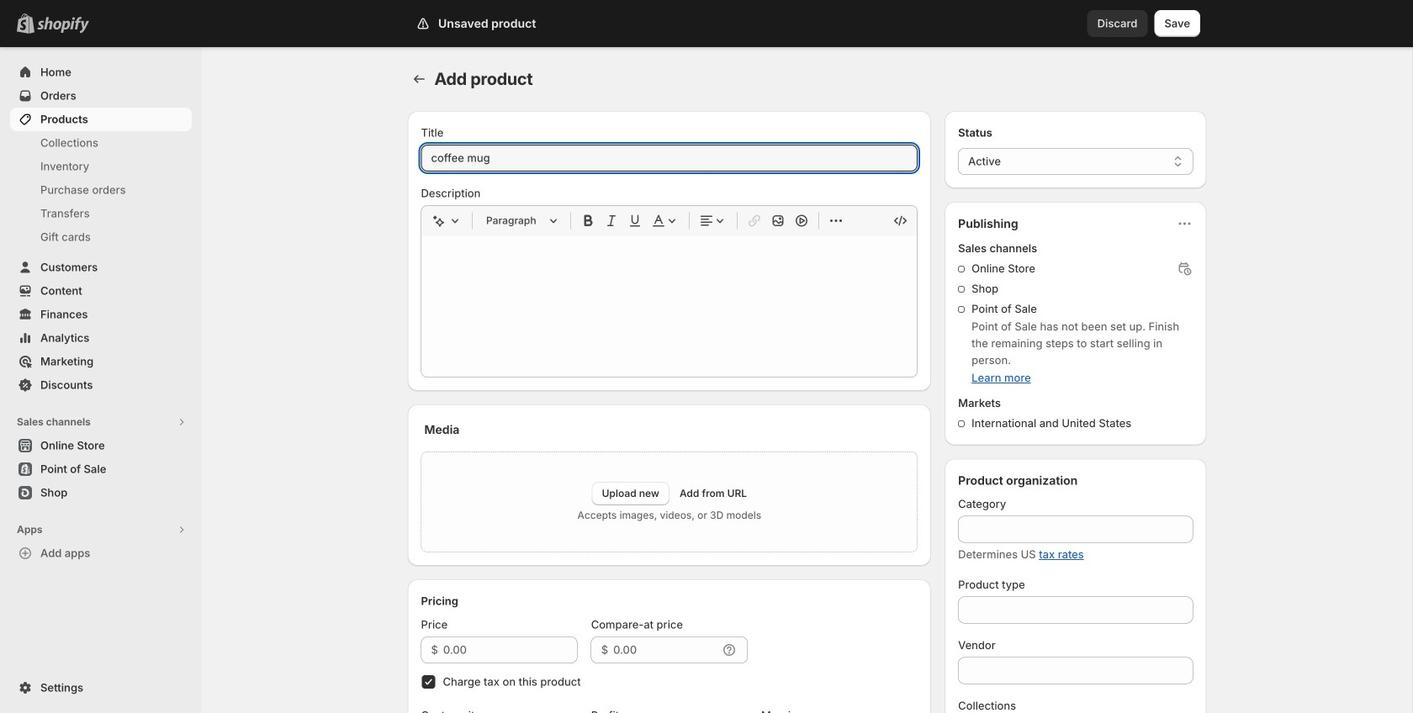 Task type: vqa. For each thing, say whether or not it's contained in the screenshot.
1st  Text Field from right
yes



Task type: describe. For each thing, give the bounding box(es) containing it.
Short sleeve t-shirt text field
[[421, 145, 918, 172]]



Task type: locate. For each thing, give the bounding box(es) containing it.
2   text field from the left
[[613, 637, 718, 664]]

None text field
[[958, 516, 1193, 543], [958, 658, 1193, 684], [958, 516, 1193, 543], [958, 658, 1193, 684]]

1 horizontal spatial   text field
[[613, 637, 718, 664]]

  text field
[[443, 637, 578, 664], [613, 637, 718, 664]]

None text field
[[958, 597, 1193, 624]]

1   text field from the left
[[443, 637, 578, 664]]

shopify image
[[37, 17, 89, 33]]

0 horizontal spatial   text field
[[443, 637, 578, 664]]



